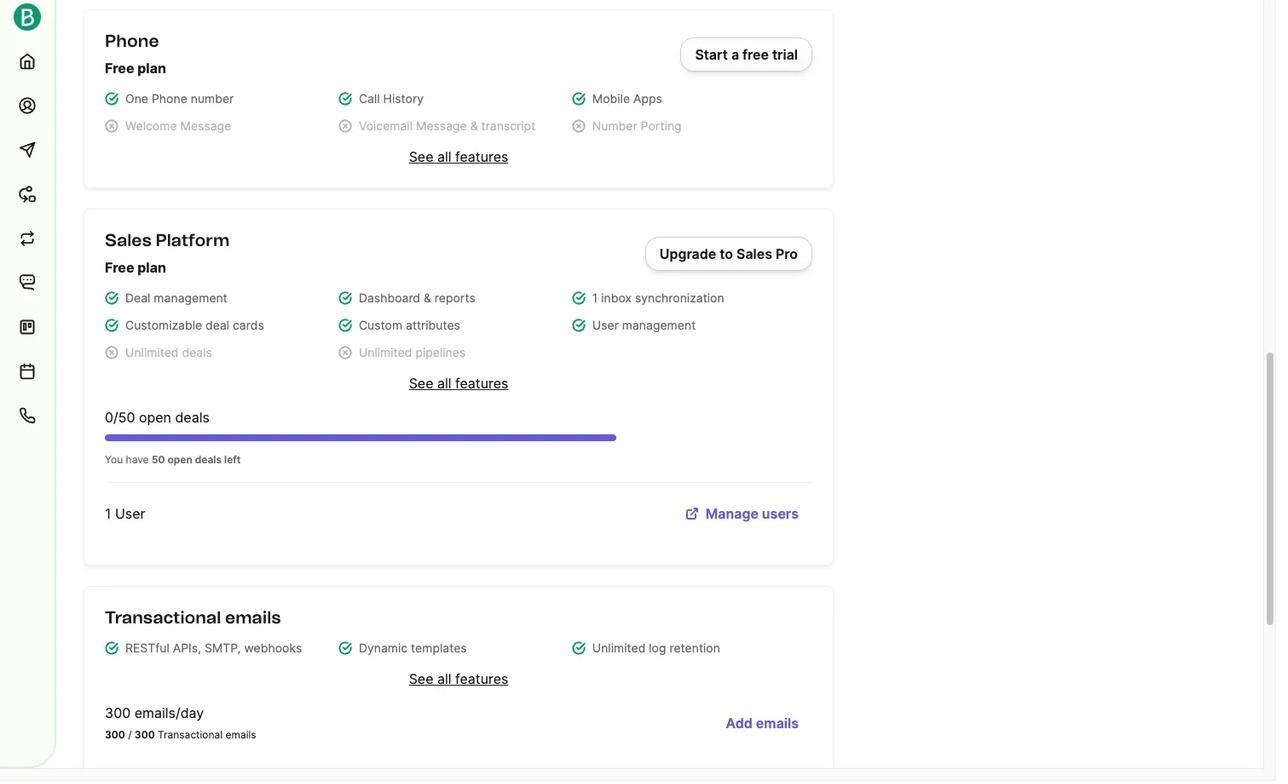 Task type: locate. For each thing, give the bounding box(es) containing it.
emails
[[225, 608, 281, 628], [134, 705, 176, 722], [756, 715, 799, 732], [225, 729, 256, 742]]

user down "have" at the left bottom of the page
[[115, 506, 145, 523]]

you
[[105, 454, 123, 466]]

message down history
[[416, 118, 467, 133]]

user
[[592, 318, 619, 332], [115, 506, 145, 523]]

unlimited deals
[[125, 345, 212, 360]]

free inside phone free plan
[[105, 60, 134, 77]]

0 horizontal spatial message
[[180, 118, 231, 133]]

0 vertical spatial see all features link
[[409, 147, 508, 167]]

0 vertical spatial all
[[437, 148, 452, 165]]

one phone number
[[125, 91, 234, 106]]

1 vertical spatial features
[[455, 375, 508, 392]]

management up 'customizable deal cards' on the left of page
[[154, 291, 227, 305]]

call
[[359, 91, 380, 106]]

0 vertical spatial 1
[[592, 291, 598, 305]]

0 horizontal spatial management
[[154, 291, 227, 305]]

1 horizontal spatial 1
[[592, 291, 598, 305]]

0 vertical spatial &
[[470, 118, 478, 133]]

management
[[154, 291, 227, 305], [622, 318, 696, 332]]

1 down you
[[105, 506, 111, 523]]

1 horizontal spatial sales
[[737, 246, 772, 263]]

see for sales platform
[[409, 375, 433, 392]]

1 vertical spatial 1
[[105, 506, 111, 523]]

start a free trial button
[[681, 38, 812, 72]]

2 see all features from the top
[[409, 375, 508, 392]]

see all features link for sales platform
[[409, 373, 508, 394]]

all down voicemail message & transcript
[[437, 148, 452, 165]]

management for user management
[[622, 318, 696, 332]]

unlimited for unlimited log retention
[[592, 641, 646, 656]]

transactional up the restful
[[105, 608, 221, 628]]

deals up you have 50 open deals left
[[175, 409, 210, 426]]

have
[[126, 454, 149, 466]]

mobile apps
[[592, 91, 662, 106]]

pro
[[776, 246, 798, 263]]

transactional
[[105, 608, 221, 628], [158, 729, 223, 742]]

transactional down day
[[158, 729, 223, 742]]

& left reports
[[424, 291, 431, 305]]

day
[[180, 705, 204, 722]]

0 horizontal spatial 1
[[105, 506, 111, 523]]

50
[[152, 454, 165, 466]]

deals left left
[[195, 454, 222, 466]]

restful apis, smtp, webhooks
[[125, 641, 302, 656]]

features for sales platform
[[455, 375, 508, 392]]

see all features down voicemail message & transcript
[[409, 148, 508, 165]]

deals down 'customizable deal cards' on the left of page
[[182, 345, 212, 360]]

0 vertical spatial features
[[455, 148, 508, 165]]

unlimited down custom
[[359, 345, 412, 360]]

3 see all features from the top
[[409, 671, 508, 688]]

see for phone
[[409, 148, 433, 165]]

2 vertical spatial see all features link
[[409, 669, 508, 690]]

/
[[176, 705, 180, 722], [128, 729, 132, 742]]

see down unlimited pipelines
[[409, 375, 433, 392]]

unlimited
[[125, 345, 179, 360], [359, 345, 412, 360], [592, 641, 646, 656]]

2 see from the top
[[409, 375, 433, 392]]

a
[[731, 46, 739, 63]]

1 vertical spatial all
[[437, 375, 452, 392]]

see all features link for phone
[[409, 147, 508, 167]]

number
[[191, 91, 234, 106]]

1 user
[[105, 506, 145, 523]]

sales up the deal
[[105, 230, 151, 251]]

1 see all features link from the top
[[409, 147, 508, 167]]

1 all from the top
[[437, 148, 452, 165]]

transactional inside the 300 emails / day 300 / 300 transactional emails
[[158, 729, 223, 742]]

message for voicemail
[[416, 118, 467, 133]]

2 horizontal spatial unlimited
[[592, 641, 646, 656]]

management for deal management
[[154, 291, 227, 305]]

customizable deal cards
[[125, 318, 264, 332]]

1 see from the top
[[409, 148, 433, 165]]

custom
[[359, 318, 402, 332]]

1 horizontal spatial unlimited
[[359, 345, 412, 360]]

2 vertical spatial see all features
[[409, 671, 508, 688]]

features
[[455, 148, 508, 165], [455, 375, 508, 392], [455, 671, 508, 688]]

1 vertical spatial plan
[[137, 259, 166, 276]]

3 features from the top
[[455, 671, 508, 688]]

cards
[[233, 318, 264, 332]]

inbox
[[601, 291, 632, 305]]

porting
[[641, 118, 682, 133]]

one
[[125, 91, 148, 106]]

see all features link down pipelines
[[409, 373, 508, 394]]

add emails button
[[712, 707, 812, 741]]

1 vertical spatial transactional
[[158, 729, 223, 742]]

see all features
[[409, 148, 508, 165], [409, 375, 508, 392], [409, 671, 508, 688]]

0/50
[[105, 409, 135, 426]]

features down templates
[[455, 671, 508, 688]]

history
[[383, 91, 424, 106]]

1 horizontal spatial /
[[176, 705, 180, 722]]

sales
[[105, 230, 151, 251], [737, 246, 772, 263]]

restful
[[125, 641, 169, 656]]

see down voicemail message & transcript
[[409, 148, 433, 165]]

open
[[139, 409, 171, 426], [168, 454, 192, 466]]

1 features from the top
[[455, 148, 508, 165]]

1 horizontal spatial message
[[416, 118, 467, 133]]

all down templates
[[437, 671, 452, 688]]

start
[[695, 46, 728, 63]]

dashboard & reports
[[359, 291, 476, 305]]

dynamic templates
[[359, 641, 467, 656]]

unlimited left log
[[592, 641, 646, 656]]

1 see all features from the top
[[409, 148, 508, 165]]

management down the 1 inbox synchronization
[[622, 318, 696, 332]]

plan
[[137, 60, 166, 77], [137, 259, 166, 276]]

sales inside the upgrade to sales pro button
[[737, 246, 772, 263]]

3 see all features link from the top
[[409, 669, 508, 690]]

all for sales platform
[[437, 375, 452, 392]]

2 vertical spatial all
[[437, 671, 452, 688]]

emails for 300
[[134, 705, 176, 722]]

&
[[470, 118, 478, 133], [424, 291, 431, 305]]

emails inside "button"
[[756, 715, 799, 732]]

2 free from the top
[[105, 259, 134, 276]]

1 vertical spatial management
[[622, 318, 696, 332]]

user down inbox
[[592, 318, 619, 332]]

deal management
[[125, 291, 227, 305]]

sales platform free plan
[[105, 230, 230, 276]]

you have 50 open deals left
[[105, 454, 241, 466]]

features down pipelines
[[455, 375, 508, 392]]

0 horizontal spatial /
[[128, 729, 132, 742]]

see all features link down templates
[[409, 669, 508, 690]]

see all features for phone
[[409, 148, 508, 165]]

2 message from the left
[[416, 118, 467, 133]]

free
[[105, 60, 134, 77], [105, 259, 134, 276]]

1 vertical spatial open
[[168, 454, 192, 466]]

see down the dynamic templates
[[409, 671, 433, 688]]

call history
[[359, 91, 424, 106]]

message down number
[[180, 118, 231, 133]]

see
[[409, 148, 433, 165], [409, 375, 433, 392], [409, 671, 433, 688]]

plan up one
[[137, 60, 166, 77]]

phone
[[105, 31, 159, 51], [152, 91, 187, 106]]

3 all from the top
[[437, 671, 452, 688]]

1 message from the left
[[180, 118, 231, 133]]

phone up one
[[105, 31, 159, 51]]

2 vertical spatial features
[[455, 671, 508, 688]]

2 vertical spatial see
[[409, 671, 433, 688]]

2 plan from the top
[[137, 259, 166, 276]]

all
[[437, 148, 452, 165], [437, 375, 452, 392], [437, 671, 452, 688]]

see all features link down voicemail message & transcript
[[409, 147, 508, 167]]

1 plan from the top
[[137, 60, 166, 77]]

reports
[[435, 291, 476, 305]]

see all features link
[[409, 147, 508, 167], [409, 373, 508, 394], [409, 669, 508, 690]]

features down the transcript
[[455, 148, 508, 165]]

sales right to
[[737, 246, 772, 263]]

2 see all features link from the top
[[409, 373, 508, 394]]

see all features down pipelines
[[409, 375, 508, 392]]

see all features down templates
[[409, 671, 508, 688]]

open right 50
[[168, 454, 192, 466]]

transcript
[[481, 118, 536, 133]]

1 vertical spatial free
[[105, 259, 134, 276]]

trial
[[772, 46, 798, 63]]

deals
[[182, 345, 212, 360], [175, 409, 210, 426], [195, 454, 222, 466]]

1 vertical spatial see
[[409, 375, 433, 392]]

webhooks
[[244, 641, 302, 656]]

0 vertical spatial see
[[409, 148, 433, 165]]

upgrade to sales pro button
[[645, 237, 812, 271]]

number porting
[[592, 118, 682, 133]]

1 free from the top
[[105, 60, 134, 77]]

message
[[180, 118, 231, 133], [416, 118, 467, 133]]

300
[[105, 705, 131, 722], [105, 729, 125, 742], [135, 729, 155, 742]]

voicemail message & transcript
[[359, 118, 536, 133]]

phone up welcome message
[[152, 91, 187, 106]]

unlimited down the customizable
[[125, 345, 179, 360]]

0 horizontal spatial sales
[[105, 230, 151, 251]]

1 horizontal spatial user
[[592, 318, 619, 332]]

free up the deal
[[105, 259, 134, 276]]

emails for add
[[756, 715, 799, 732]]

1 left inbox
[[592, 291, 598, 305]]

0 horizontal spatial unlimited
[[125, 345, 179, 360]]

1 vertical spatial see all features link
[[409, 373, 508, 394]]

1 vertical spatial /
[[128, 729, 132, 742]]

0 vertical spatial /
[[176, 705, 180, 722]]

& left the transcript
[[470, 118, 478, 133]]

free up one
[[105, 60, 134, 77]]

log
[[649, 641, 666, 656]]

1 vertical spatial &
[[424, 291, 431, 305]]

0 vertical spatial see all features
[[409, 148, 508, 165]]

1
[[592, 291, 598, 305], [105, 506, 111, 523]]

1 horizontal spatial management
[[622, 318, 696, 332]]

emails for transactional
[[225, 608, 281, 628]]

open right '0/50'
[[139, 409, 171, 426]]

to
[[720, 246, 733, 263]]

user management
[[592, 318, 696, 332]]

0 horizontal spatial user
[[115, 506, 145, 523]]

plan inside the sales platform free plan
[[137, 259, 166, 276]]

2 features from the top
[[455, 375, 508, 392]]

message for welcome
[[180, 118, 231, 133]]

manage users button
[[672, 497, 812, 531]]

0 vertical spatial management
[[154, 291, 227, 305]]

all down pipelines
[[437, 375, 452, 392]]

features for phone
[[455, 148, 508, 165]]

welcome
[[125, 118, 177, 133]]

synchronization
[[635, 291, 724, 305]]

0 vertical spatial free
[[105, 60, 134, 77]]

all for phone
[[437, 148, 452, 165]]

0 vertical spatial phone
[[105, 31, 159, 51]]

2 all from the top
[[437, 375, 452, 392]]

plan up the deal
[[137, 259, 166, 276]]

0 vertical spatial plan
[[137, 60, 166, 77]]

1 vertical spatial see all features
[[409, 375, 508, 392]]



Task type: vqa. For each thing, say whether or not it's contained in the screenshot.
50 at left
yes



Task type: describe. For each thing, give the bounding box(es) containing it.
transactional emails
[[105, 608, 281, 628]]

unlimited pipelines
[[359, 345, 466, 360]]

retention
[[670, 641, 720, 656]]

0 vertical spatial open
[[139, 409, 171, 426]]

number
[[592, 118, 637, 133]]

platform
[[156, 230, 230, 251]]

smtp,
[[205, 641, 241, 656]]

0 vertical spatial deals
[[182, 345, 212, 360]]

dynamic
[[359, 641, 408, 656]]

deal
[[205, 318, 229, 332]]

3 see from the top
[[409, 671, 433, 688]]

mobile
[[592, 91, 630, 106]]

custom attributes
[[359, 318, 460, 332]]

0/50 open deals
[[105, 409, 210, 426]]

0 horizontal spatial &
[[424, 291, 431, 305]]

dashboard
[[359, 291, 420, 305]]

voicemail
[[359, 118, 413, 133]]

attributes
[[406, 318, 460, 332]]

0 vertical spatial user
[[592, 318, 619, 332]]

customizable
[[125, 318, 202, 332]]

add
[[726, 715, 753, 732]]

phone inside phone free plan
[[105, 31, 159, 51]]

unlimited log retention
[[592, 641, 720, 656]]

upgrade to sales pro
[[660, 246, 798, 263]]

phone free plan
[[105, 31, 166, 77]]

start a free trial
[[695, 46, 798, 63]]

upgrade
[[660, 246, 716, 263]]

unlimited for unlimited pipelines
[[359, 345, 412, 360]]

users
[[762, 506, 799, 523]]

sales inside the sales platform free plan
[[105, 230, 151, 251]]

manage users
[[706, 506, 799, 523]]

1 for 1 inbox synchronization
[[592, 291, 598, 305]]

1 vertical spatial deals
[[175, 409, 210, 426]]

apps
[[633, 91, 662, 106]]

free inside the sales platform free plan
[[105, 259, 134, 276]]

left
[[224, 454, 241, 466]]

1 vertical spatial phone
[[152, 91, 187, 106]]

add emails
[[726, 715, 799, 732]]

deal
[[125, 291, 150, 305]]

unlimited for unlimited deals
[[125, 345, 179, 360]]

manage
[[706, 506, 759, 523]]

plan inside phone free plan
[[137, 60, 166, 77]]

free
[[743, 46, 769, 63]]

apis,
[[173, 641, 201, 656]]

templates
[[411, 641, 467, 656]]

2 vertical spatial deals
[[195, 454, 222, 466]]

welcome message
[[125, 118, 231, 133]]

0 vertical spatial transactional
[[105, 608, 221, 628]]

300 emails / day 300 / 300 transactional emails
[[105, 705, 256, 742]]

1 vertical spatial user
[[115, 506, 145, 523]]

pipelines
[[415, 345, 466, 360]]

see all features for sales platform
[[409, 375, 508, 392]]

1 horizontal spatial &
[[470, 118, 478, 133]]

1 for 1 user
[[105, 506, 111, 523]]

1 inbox synchronization
[[592, 291, 724, 305]]



